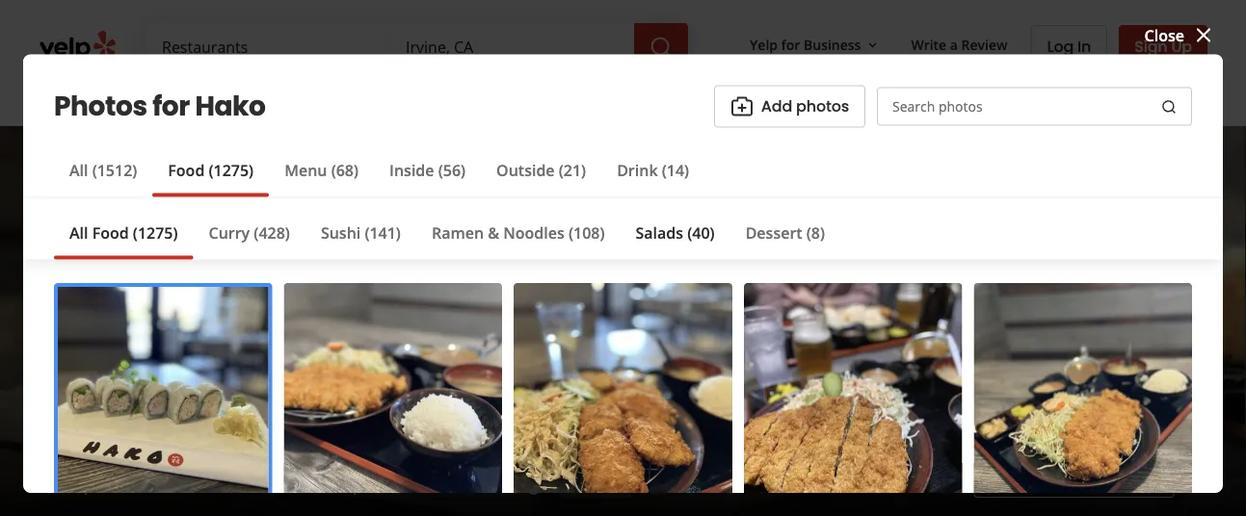 Task type: vqa. For each thing, say whether or not it's contained in the screenshot.
9:00
yes



Task type: locate. For each thing, give the bounding box(es) containing it.
3
[[447, 475, 456, 496]]

(21)
[[559, 160, 586, 180]]

write a review link
[[904, 27, 1016, 62]]

info alert
[[271, 474, 548, 498]]

tab list
[[54, 159, 705, 197], [54, 221, 841, 260]]

(1275)
[[209, 160, 254, 180], [133, 222, 178, 243]]

(1275) left curry
[[133, 222, 178, 243]]

noodles
[[504, 222, 565, 243]]

open 11:00 am - 9:00 pm
[[72, 475, 259, 496]]

(1512)
[[92, 160, 137, 180]]

log in
[[1048, 36, 1092, 57]]

sushi
[[321, 222, 361, 243], [298, 441, 339, 462]]

hako up the food (1275)
[[195, 87, 266, 126]]

add photos link
[[714, 86, 866, 128]]

edit button
[[389, 443, 428, 466]]

add photos
[[762, 96, 850, 117]]

1 horizontal spatial for
[[782, 35, 801, 54]]

food
[[168, 160, 205, 180], [92, 222, 129, 243]]

salads (40)
[[636, 222, 715, 243]]

add
[[762, 96, 793, 117]]

16 chevron down v2 image
[[865, 37, 881, 53]]

1 vertical spatial photos
[[1090, 465, 1143, 486]]

sign up
[[1135, 35, 1193, 57]]

hours updated over 3 months ago
[[294, 475, 548, 496]]

0 vertical spatial sushi
[[321, 222, 361, 243]]

24 close v2 image
[[1193, 24, 1216, 47]]

close button
[[1145, 23, 1216, 47]]

1 vertical spatial (1275)
[[133, 222, 178, 243]]

in
[[1078, 36, 1092, 57]]

search image
[[650, 36, 673, 59]]

None search field
[[147, 23, 692, 69]]

0 vertical spatial all
[[69, 160, 88, 180]]

log
[[1048, 36, 1074, 57]]

menu
[[285, 160, 327, 180]]

(14)
[[662, 160, 690, 180]]

reviews)
[[314, 399, 376, 420]]

-
[[192, 475, 197, 496]]

0 horizontal spatial see
[[568, 478, 588, 494]]

all
[[69, 160, 88, 180], [69, 222, 88, 243]]

ramen
[[432, 222, 484, 243]]

0 horizontal spatial for
[[152, 87, 190, 126]]

outside (21)
[[497, 160, 586, 180]]

photos for hako
[[54, 87, 266, 126]]

see inside see all 1.5k photos link
[[1006, 465, 1034, 486]]

tab list down "(56)"
[[54, 221, 841, 260]]

see inside see hours link
[[568, 478, 588, 494]]

hako
[[195, 87, 266, 126], [72, 326, 194, 392]]

photos
[[797, 96, 850, 117], [1090, 465, 1143, 486]]

claimed
[[91, 441, 152, 462]]

see
[[1006, 465, 1034, 486], [568, 478, 588, 494]]

ramen & noodles (108)
[[432, 222, 605, 243]]

photos right 1.5k
[[1090, 465, 1143, 486]]

all for all (1512)
[[69, 160, 88, 180]]

food down (1512)
[[92, 222, 129, 243]]

for right yelp
[[782, 35, 801, 54]]

edit
[[398, 445, 419, 461]]

1.5k
[[1060, 465, 1086, 486]]

1 all from the top
[[69, 160, 88, 180]]

food down photos for hako
[[168, 160, 205, 180]]

see for see all 1.5k photos
[[1006, 465, 1034, 486]]

drink
[[617, 160, 658, 180]]

0 horizontal spatial hako
[[72, 326, 194, 392]]

(40)
[[688, 222, 715, 243]]

sushi left (141)
[[321, 222, 361, 243]]

hours
[[591, 478, 623, 494]]

0 horizontal spatial (1275)
[[133, 222, 178, 243]]

see for see hours
[[568, 478, 588, 494]]

2 all from the top
[[69, 222, 88, 243]]

review
[[962, 35, 1008, 54]]

tab list up (141)
[[54, 159, 705, 197]]

am
[[163, 475, 188, 496]]

24 add photo v2 image
[[731, 95, 754, 118]]

hako up 4.4 star rating image
[[72, 326, 194, 392]]

2 tab list from the top
[[54, 221, 841, 260]]

sushi right the ,
[[298, 441, 339, 462]]

0 vertical spatial tab list
[[54, 159, 705, 197]]

0 vertical spatial (1275)
[[209, 160, 254, 180]]

0 vertical spatial for
[[782, 35, 801, 54]]

0 vertical spatial food
[[168, 160, 205, 180]]

0 horizontal spatial photos
[[797, 96, 850, 117]]

$$
[[177, 441, 195, 462]]

4.4 (936 reviews)
[[253, 399, 376, 420]]

drink (14)
[[617, 160, 690, 180]]

all down all (1512)
[[69, 222, 88, 243]]

inside
[[390, 160, 434, 180]]

1 vertical spatial tab list
[[54, 221, 841, 260]]

bars
[[343, 441, 378, 462]]

0 vertical spatial photos
[[797, 96, 850, 117]]

1 vertical spatial all
[[69, 222, 88, 243]]

1 horizontal spatial see
[[1006, 465, 1034, 486]]

see hours
[[568, 478, 623, 494]]

0 horizontal spatial food
[[92, 222, 129, 243]]

all for all food (1275)
[[69, 222, 88, 243]]

inside (56)
[[390, 160, 466, 180]]

(1275) up curry
[[209, 160, 254, 180]]

ago
[[521, 475, 548, 496]]

11:00
[[120, 475, 159, 496]]

see left all
[[1006, 465, 1034, 486]]

1 vertical spatial for
[[152, 87, 190, 126]]

up
[[1172, 35, 1193, 57]]

write
[[912, 35, 947, 54]]

1 tab list from the top
[[54, 159, 705, 197]]

see left hours
[[568, 478, 588, 494]]

for inside button
[[782, 35, 801, 54]]

0 vertical spatial hako
[[195, 87, 266, 126]]

japanese , sushi bars
[[220, 441, 378, 462]]

business
[[804, 35, 861, 54]]

16 info v2 image
[[271, 477, 286, 493]]

dessert
[[746, 222, 803, 243]]

outside
[[497, 160, 555, 180]]

yelp for business button
[[743, 27, 888, 62]]

for right photos
[[152, 87, 190, 126]]

for
[[782, 35, 801, 54], [152, 87, 190, 126]]

(68)
[[331, 160, 359, 180]]

1 vertical spatial hako
[[72, 326, 194, 392]]

write a review
[[912, 35, 1008, 54]]

photo of hako - irvine, ca, us. table set image
[[548, 126, 1095, 517]]

(56)
[[438, 160, 466, 180]]

sushi bars link
[[298, 441, 378, 462]]

photos right add
[[797, 96, 850, 117]]

see hours link
[[559, 475, 632, 499]]

months
[[460, 475, 517, 496]]

1 horizontal spatial (1275)
[[209, 160, 254, 180]]

24 chevron down v2 image
[[241, 83, 264, 106]]

see all 1.5k photos link
[[974, 452, 1175, 499]]

(8)
[[807, 222, 825, 243]]

all left (1512)
[[69, 160, 88, 180]]



Task type: describe. For each thing, give the bounding box(es) containing it.
yelp
[[750, 35, 778, 54]]

(428)
[[254, 222, 290, 243]]

pm
[[236, 475, 259, 496]]

dessert (8)
[[746, 222, 825, 243]]

curry (428)
[[209, 222, 290, 243]]

tab list containing all (1512)
[[54, 159, 705, 197]]

open
[[72, 475, 112, 496]]

1 horizontal spatial food
[[168, 160, 205, 180]]

1 vertical spatial food
[[92, 222, 129, 243]]

(936 reviews) link
[[279, 399, 376, 420]]

japanese
[[220, 441, 290, 462]]

4.4
[[253, 399, 275, 420]]

1 vertical spatial sushi
[[298, 441, 339, 462]]

close
[[1145, 25, 1185, 45]]

search image
[[1162, 99, 1177, 115]]

a
[[951, 35, 958, 54]]

tab list containing all food (1275)
[[54, 221, 841, 260]]

16 claim filled v2 image
[[72, 444, 87, 460]]

1 horizontal spatial hako
[[195, 87, 266, 126]]

menu (68)
[[285, 160, 359, 180]]

sushi (141)
[[321, 222, 401, 243]]

photo of hako - irvine, ca, us. california roll image
[[0, 126, 548, 517]]

9:00
[[201, 475, 232, 496]]

for for business
[[782, 35, 801, 54]]

yelp for business
[[750, 35, 861, 54]]

4.4 star rating image
[[72, 394, 242, 425]]

(936
[[279, 399, 310, 420]]

curry
[[209, 222, 250, 243]]

salads
[[636, 222, 684, 243]]

&
[[488, 222, 500, 243]]

Search photos text field
[[877, 87, 1193, 126]]

food (1275)
[[168, 160, 254, 180]]

sign up link
[[1120, 25, 1208, 67]]

restaurants
[[162, 85, 237, 104]]

over
[[410, 475, 443, 496]]

photo of hako - irvine, ca, us. chicken katsu image
[[1095, 126, 1247, 517]]

(141)
[[365, 222, 401, 243]]

all
[[1038, 465, 1056, 486]]

(108)
[[569, 222, 605, 243]]

all food (1275)
[[69, 222, 178, 243]]

for for hako
[[152, 87, 190, 126]]

,
[[290, 441, 294, 462]]

sign
[[1135, 35, 1168, 57]]

hours
[[294, 475, 339, 496]]

log in link
[[1031, 25, 1108, 67]]

restaurants link
[[147, 69, 280, 125]]

1 horizontal spatial photos
[[1090, 465, 1143, 486]]

japanese link
[[220, 441, 290, 462]]

photos
[[54, 87, 147, 126]]

all (1512)
[[69, 160, 137, 180]]

see all 1.5k photos
[[1006, 465, 1143, 486]]

updated
[[343, 475, 405, 496]]



